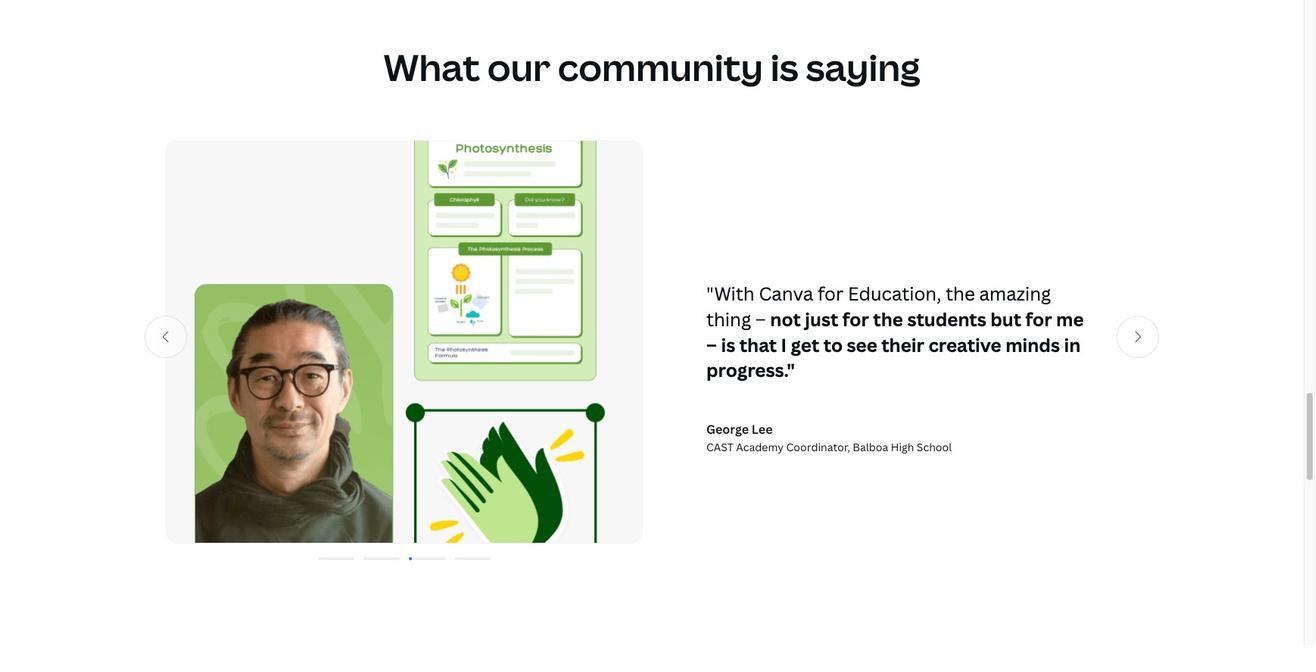 Task type: locate. For each thing, give the bounding box(es) containing it.
is inside not just for the students but for me – is that i get to see their creative minds in progress."
[[721, 332, 736, 357]]

what
[[384, 42, 480, 92]]

for inside "with canva for education, the amazing thing –
[[818, 281, 844, 306]]

– down thing at the right
[[707, 332, 717, 357]]

the down education,
[[873, 307, 903, 332]]

get
[[791, 332, 820, 357]]

1 horizontal spatial the
[[946, 281, 975, 306]]

the up the students
[[946, 281, 975, 306]]

1 vertical spatial –
[[707, 332, 717, 357]]

just
[[805, 307, 839, 332]]

for up see
[[843, 307, 869, 332]]

1 vertical spatial is
[[721, 332, 736, 357]]

to
[[824, 332, 843, 357]]

community
[[558, 42, 763, 92]]

–
[[756, 307, 766, 332], [707, 332, 717, 357]]

0 horizontal spatial the
[[873, 307, 903, 332]]

0 vertical spatial –
[[756, 307, 766, 332]]

for
[[818, 281, 844, 306], [843, 307, 869, 332], [1026, 307, 1052, 332]]

1 horizontal spatial is
[[771, 42, 799, 92]]

balboa
[[853, 440, 889, 454]]

but
[[991, 307, 1022, 332]]

the inside not just for the students but for me – is that i get to see their creative minds in progress."
[[873, 307, 903, 332]]

cast
[[707, 440, 734, 454]]

– left not
[[756, 307, 766, 332]]

for up minds
[[1026, 307, 1052, 332]]

me
[[1057, 307, 1084, 332]]

0 horizontal spatial –
[[707, 332, 717, 357]]

creative
[[929, 332, 1002, 357]]

– inside not just for the students but for me – is that i get to see their creative minds in progress."
[[707, 332, 717, 357]]

george lee cast academy coordinator, balboa high school
[[707, 421, 952, 454]]

for up just
[[818, 281, 844, 306]]

is
[[771, 42, 799, 92], [721, 332, 736, 357]]

lee
[[752, 421, 773, 438]]

the
[[946, 281, 975, 306], [873, 307, 903, 332]]

what our community is saying
[[384, 42, 920, 92]]

1 horizontal spatial –
[[756, 307, 766, 332]]

our
[[488, 42, 551, 92]]

0 horizontal spatial is
[[721, 332, 736, 357]]

school
[[917, 440, 952, 454]]



Task type: describe. For each thing, give the bounding box(es) containing it.
high
[[891, 440, 914, 454]]

for for just
[[843, 307, 869, 332]]

amazing
[[980, 281, 1051, 306]]

academy
[[736, 440, 784, 454]]

that
[[740, 332, 777, 357]]

coordinator,
[[786, 440, 850, 454]]

george
[[707, 421, 749, 438]]

– inside "with canva for education, the amazing thing –
[[756, 307, 766, 332]]

students
[[908, 307, 987, 332]]

not
[[770, 307, 801, 332]]

for for canva
[[818, 281, 844, 306]]

saying
[[806, 42, 920, 92]]

"with
[[707, 281, 755, 306]]

minds
[[1006, 332, 1060, 357]]

the inside "with canva for education, the amazing thing –
[[946, 281, 975, 306]]

in
[[1064, 332, 1081, 357]]

their
[[882, 332, 925, 357]]

see
[[847, 332, 878, 357]]

thing
[[707, 307, 751, 332]]

"with canva for education, the amazing thing –
[[707, 281, 1051, 332]]

0 vertical spatial is
[[771, 42, 799, 92]]

progress."
[[707, 358, 795, 383]]

not just for the students but for me – is that i get to see their creative minds in progress."
[[707, 307, 1084, 383]]

education,
[[848, 281, 942, 306]]

i
[[781, 332, 787, 357]]

canva
[[759, 281, 814, 306]]



Task type: vqa. For each thing, say whether or not it's contained in the screenshot.
The What to the left
no



